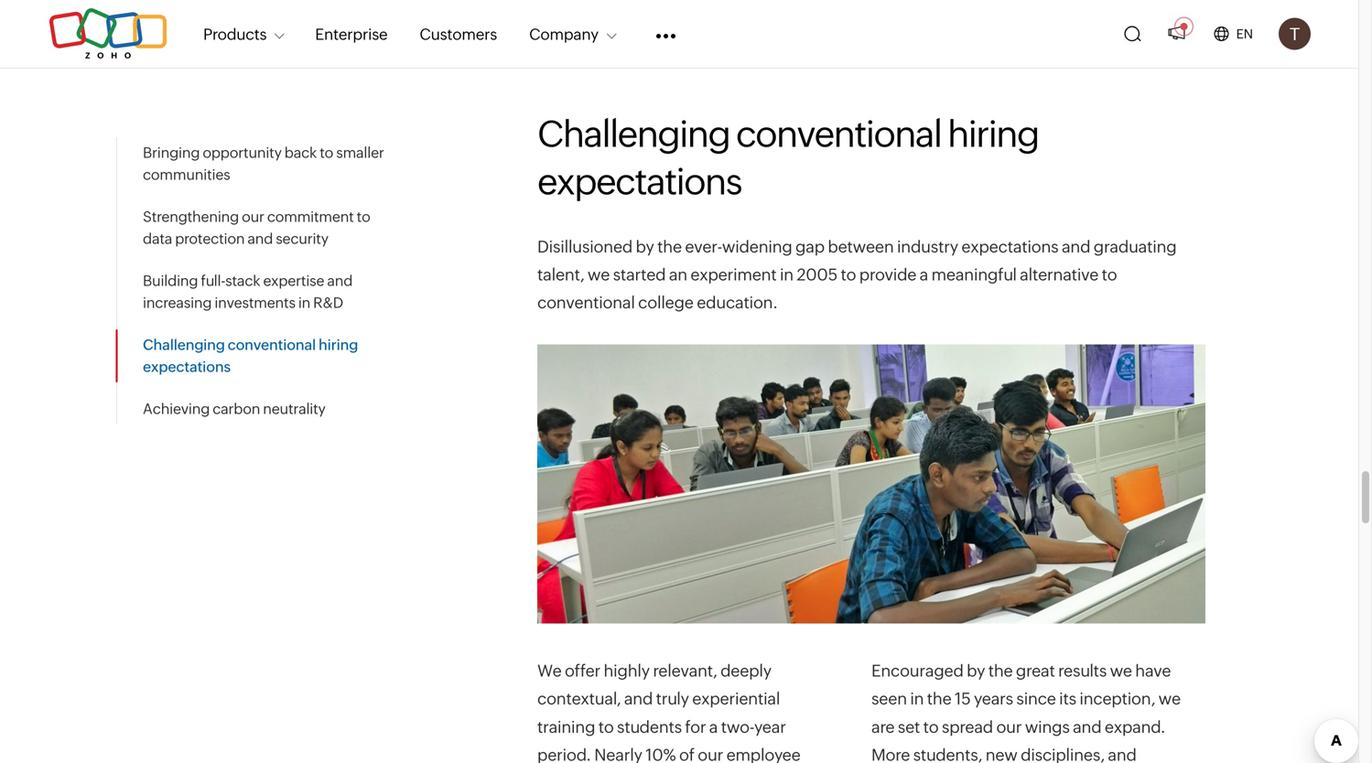 Task type: describe. For each thing, give the bounding box(es) containing it.
opportunity
[[203, 144, 282, 161]]

0 vertical spatial challenging conventional hiring expectations
[[538, 113, 1039, 203]]

since
[[1017, 690, 1057, 709]]

spread
[[942, 718, 994, 737]]

the for we offer highly relevant, deeply contextual, and truly experiential training to students for a two-year period. nearly 10% of our emplo
[[989, 662, 1013, 681]]

customers
[[420, 25, 497, 43]]

bringing opportunity back to smaller communities
[[143, 144, 384, 183]]

1 vertical spatial challenging
[[143, 337, 225, 354]]

encouraged
[[872, 662, 964, 681]]

15
[[955, 690, 971, 709]]

r&d
[[313, 294, 343, 311]]

to down graduating
[[1102, 266, 1118, 284]]

to inside we offer highly relevant, deeply contextual, and truly experiential training to students for a two-year period. nearly 10% of our emplo
[[599, 718, 614, 737]]

for
[[685, 718, 706, 737]]

started
[[613, 266, 666, 284]]

between
[[828, 238, 894, 256]]

provide
[[860, 266, 917, 284]]

in inside disillusioned by the ever-widening gap between industry expectations and graduating talent, we started an experiment in 2005 to provide a meaningful alternative to conventional college education.
[[780, 266, 794, 284]]

by for challenging conventional hiring expectations
[[636, 238, 655, 256]]

our inside strengthening our commitment to data protection and security
[[242, 208, 264, 225]]

and inside building full-stack expertise and increasing investments in r&d
[[327, 272, 353, 289]]

1 horizontal spatial we
[[1111, 662, 1133, 681]]

education.
[[697, 294, 778, 312]]

seen
[[872, 690, 907, 709]]

0 vertical spatial hiring
[[948, 113, 1039, 155]]

college
[[639, 294, 694, 312]]

in inside building full-stack expertise and increasing investments in r&d
[[298, 294, 311, 311]]

and inside strengthening our commitment to data protection and security
[[248, 230, 273, 247]]

and inside encouraged by the great results we have seen in the 15 years since its inception, we are set to spread our wings and expand. more students, new disciplines,
[[1073, 718, 1102, 737]]

period.
[[538, 746, 592, 764]]

a inside disillusioned by the ever-widening gap between industry expectations and graduating talent, we started an experiment in 2005 to provide a meaningful alternative to conventional college education.
[[920, 266, 929, 284]]

disillusioned
[[538, 238, 633, 256]]

alternative
[[1020, 266, 1099, 284]]

gap
[[796, 238, 825, 256]]

nearly
[[595, 746, 643, 764]]

data
[[143, 230, 172, 247]]

contextual,
[[538, 690, 621, 709]]

increasing
[[143, 294, 212, 311]]

and inside disillusioned by the ever-widening gap between industry expectations and graduating talent, we started an experiment in 2005 to provide a meaningful alternative to conventional college education.
[[1062, 238, 1091, 256]]

smaller
[[336, 144, 384, 161]]

communities
[[143, 166, 230, 183]]

ever-
[[685, 238, 722, 256]]

1 horizontal spatial expectations
[[538, 161, 742, 203]]

our for we offer highly relevant, deeply contextual, and truly experiential training to students for a two-year period. nearly 10% of our emplo
[[698, 746, 724, 764]]

we inside disillusioned by the ever-widening gap between industry expectations and graduating talent, we started an experiment in 2005 to provide a meaningful alternative to conventional college education.
[[588, 266, 610, 284]]

10%
[[646, 746, 676, 764]]

to inside encouraged by the great results we have seen in the 15 years since its inception, we are set to spread our wings and expand. more students, new disciplines,
[[924, 718, 939, 737]]

in inside encouraged by the great results we have seen in the 15 years since its inception, we are set to spread our wings and expand. more students, new disciplines,
[[911, 690, 924, 709]]

bringing
[[143, 144, 200, 161]]

building
[[143, 272, 198, 289]]

have
[[1136, 662, 1172, 681]]

enterprise link
[[315, 14, 388, 54]]

training
[[538, 718, 596, 737]]

to inside strengthening our commitment to data protection and security
[[357, 208, 371, 225]]

great
[[1017, 662, 1056, 681]]

strengthening our commitment to data protection and security
[[143, 208, 371, 247]]

2005
[[797, 266, 838, 284]]

students
[[617, 718, 682, 737]]

neutrality
[[263, 401, 326, 418]]

highly
[[604, 662, 650, 681]]

we
[[538, 662, 562, 681]]

year
[[755, 718, 786, 737]]

two-
[[721, 718, 755, 737]]

0 horizontal spatial expectations
[[143, 359, 231, 375]]

achieving carbon neutrality
[[143, 401, 326, 418]]

results
[[1059, 662, 1107, 681]]

2 vertical spatial conventional
[[228, 337, 316, 354]]



Task type: vqa. For each thing, say whether or not it's contained in the screenshot.
incorporated
no



Task type: locate. For each thing, give the bounding box(es) containing it.
0 vertical spatial conventional
[[736, 113, 942, 155]]

2 vertical spatial in
[[911, 690, 924, 709]]

our right of
[[698, 746, 724, 764]]

0 vertical spatial we
[[588, 266, 610, 284]]

0 horizontal spatial we
[[588, 266, 610, 284]]

students,
[[914, 746, 983, 764]]

by inside disillusioned by the ever-widening gap between industry expectations and graduating talent, we started an experiment in 2005 to provide a meaningful alternative to conventional college education.
[[636, 238, 655, 256]]

0 horizontal spatial challenging
[[143, 337, 225, 354]]

by up 15
[[967, 662, 986, 681]]

to right commitment
[[357, 208, 371, 225]]

0 horizontal spatial hiring
[[319, 337, 358, 354]]

1 horizontal spatial our
[[698, 746, 724, 764]]

strengthening
[[143, 208, 239, 225]]

achieving
[[143, 401, 210, 418]]

0 horizontal spatial in
[[298, 294, 311, 311]]

terry turtle image
[[1279, 18, 1312, 50]]

1 horizontal spatial by
[[967, 662, 986, 681]]

we
[[588, 266, 610, 284], [1111, 662, 1133, 681], [1159, 690, 1181, 709]]

to right the set
[[924, 718, 939, 737]]

challenging conventional hiring expectations
[[538, 113, 1039, 203], [143, 337, 358, 375]]

by up started
[[636, 238, 655, 256]]

and left security
[[248, 230, 273, 247]]

1 vertical spatial a
[[710, 718, 718, 737]]

and inside we offer highly relevant, deeply contextual, and truly experiential training to students for a two-year period. nearly 10% of our emplo
[[624, 690, 653, 709]]

0 horizontal spatial conventional
[[228, 337, 316, 354]]

the left 15
[[928, 690, 952, 709]]

2 horizontal spatial conventional
[[736, 113, 942, 155]]

to
[[320, 144, 334, 161], [357, 208, 371, 225], [841, 266, 857, 284], [1102, 266, 1118, 284], [599, 718, 614, 737], [924, 718, 939, 737]]

are
[[872, 718, 895, 737]]

conventional
[[736, 113, 942, 155], [538, 294, 635, 312], [228, 337, 316, 354]]

0 horizontal spatial the
[[658, 238, 682, 256]]

truly
[[656, 690, 690, 709]]

and up alternative
[[1062, 238, 1091, 256]]

1 vertical spatial hiring
[[319, 337, 358, 354]]

1 horizontal spatial the
[[928, 690, 952, 709]]

disillusioned by the ever-widening gap between industry expectations and graduating talent, we started an experiment in 2005 to provide a meaningful alternative to conventional college education.
[[538, 238, 1177, 312]]

full-
[[201, 272, 225, 289]]

a right for
[[710, 718, 718, 737]]

and down its
[[1073, 718, 1102, 737]]

1 horizontal spatial hiring
[[948, 113, 1039, 155]]

1 horizontal spatial in
[[780, 266, 794, 284]]

the
[[658, 238, 682, 256], [989, 662, 1013, 681], [928, 690, 952, 709]]

relevant,
[[653, 662, 718, 681]]

to down between
[[841, 266, 857, 284]]

in left 2005 at the right top of the page
[[780, 266, 794, 284]]

security
[[276, 230, 329, 247]]

2 vertical spatial the
[[928, 690, 952, 709]]

set
[[898, 718, 921, 737]]

the up an
[[658, 238, 682, 256]]

commitment
[[267, 208, 354, 225]]

deeply
[[721, 662, 772, 681]]

1 vertical spatial conventional
[[538, 294, 635, 312]]

to right back
[[320, 144, 334, 161]]

of
[[680, 746, 695, 764]]

2 horizontal spatial expectations
[[962, 238, 1059, 256]]

by
[[636, 238, 655, 256], [967, 662, 986, 681]]

expand.
[[1105, 718, 1166, 737]]

1 vertical spatial in
[[298, 294, 311, 311]]

building full-stack expertise and increasing investments in r&d
[[143, 272, 353, 311]]

1 horizontal spatial challenging
[[538, 113, 730, 155]]

0 vertical spatial challenging
[[538, 113, 730, 155]]

our
[[242, 208, 264, 225], [997, 718, 1022, 737], [698, 746, 724, 764]]

our up protection in the top of the page
[[242, 208, 264, 225]]

by for we offer highly relevant, deeply contextual, and truly experiential training to students for a two-year period. nearly 10% of our emplo
[[967, 662, 986, 681]]

industry
[[898, 238, 959, 256]]

our for encouraged by the great results we have seen in the 15 years since its inception, we are set to spread our wings and expand. more students, new disciplines, 
[[997, 718, 1022, 737]]

enterprise
[[315, 25, 388, 43]]

2 horizontal spatial the
[[989, 662, 1013, 681]]

1 horizontal spatial challenging conventional hiring expectations
[[538, 113, 1039, 203]]

expectations inside disillusioned by the ever-widening gap between industry expectations and graduating talent, we started an experiment in 2005 to provide a meaningful alternative to conventional college education.
[[962, 238, 1059, 256]]

expectations up disillusioned
[[538, 161, 742, 203]]

0 vertical spatial our
[[242, 208, 264, 225]]

challenging
[[538, 113, 730, 155], [143, 337, 225, 354]]

in
[[780, 266, 794, 284], [298, 294, 311, 311], [911, 690, 924, 709]]

wings
[[1026, 718, 1070, 737]]

years
[[974, 690, 1014, 709]]

a
[[920, 266, 929, 284], [710, 718, 718, 737]]

to up nearly
[[599, 718, 614, 737]]

graduating
[[1094, 238, 1177, 256]]

1 vertical spatial the
[[989, 662, 1013, 681]]

0 vertical spatial expectations
[[538, 161, 742, 203]]

we down disillusioned
[[588, 266, 610, 284]]

and up r&d
[[327, 272, 353, 289]]

customers link
[[420, 14, 497, 54]]

1 vertical spatial challenging conventional hiring expectations
[[143, 337, 358, 375]]

1 vertical spatial we
[[1111, 662, 1133, 681]]

the for challenging conventional hiring expectations
[[658, 238, 682, 256]]

talent,
[[538, 266, 585, 284]]

a inside we offer highly relevant, deeply contextual, and truly experiential training to students for a two-year period. nearly 10% of our emplo
[[710, 718, 718, 737]]

expectations
[[538, 161, 742, 203], [962, 238, 1059, 256], [143, 359, 231, 375]]

0 vertical spatial the
[[658, 238, 682, 256]]

0 horizontal spatial challenging conventional hiring expectations
[[143, 337, 358, 375]]

more
[[872, 746, 910, 764]]

0 vertical spatial by
[[636, 238, 655, 256]]

0 horizontal spatial a
[[710, 718, 718, 737]]

back
[[285, 144, 317, 161]]

1 horizontal spatial a
[[920, 266, 929, 284]]

company
[[529, 25, 599, 43]]

experiment
[[691, 266, 777, 284]]

and up the students
[[624, 690, 653, 709]]

2 vertical spatial we
[[1159, 690, 1181, 709]]

disciplines,
[[1021, 746, 1105, 764]]

by inside encouraged by the great results we have seen in the 15 years since its inception, we are set to spread our wings and expand. more students, new disciplines,
[[967, 662, 986, 681]]

2 vertical spatial our
[[698, 746, 724, 764]]

our up new
[[997, 718, 1022, 737]]

its
[[1060, 690, 1077, 709]]

and
[[248, 230, 273, 247], [1062, 238, 1091, 256], [327, 272, 353, 289], [624, 690, 653, 709], [1073, 718, 1102, 737]]

2 horizontal spatial we
[[1159, 690, 1181, 709]]

2 vertical spatial expectations
[[143, 359, 231, 375]]

new
[[986, 746, 1018, 764]]

encouraged by the great results we have seen in the 15 years since its inception, we are set to spread our wings and expand. more students, new disciplines, 
[[872, 662, 1181, 764]]

to inside the bringing opportunity back to smaller communities
[[320, 144, 334, 161]]

an
[[669, 266, 688, 284]]

experiential
[[693, 690, 781, 709]]

2 horizontal spatial in
[[911, 690, 924, 709]]

hiring
[[948, 113, 1039, 155], [319, 337, 358, 354]]

our inside we offer highly relevant, deeply contextual, and truly experiential training to students for a two-year period. nearly 10% of our emplo
[[698, 746, 724, 764]]

2 horizontal spatial our
[[997, 718, 1022, 737]]

expectations up meaningful
[[962, 238, 1059, 256]]

protection
[[175, 230, 245, 247]]

expertise
[[263, 272, 325, 289]]

0 vertical spatial a
[[920, 266, 929, 284]]

in left r&d
[[298, 294, 311, 311]]

0 vertical spatial in
[[780, 266, 794, 284]]

products
[[203, 25, 267, 43]]

investments
[[215, 294, 296, 311]]

1 horizontal spatial conventional
[[538, 294, 635, 312]]

we down have
[[1159, 690, 1181, 709]]

our inside encouraged by the great results we have seen in the 15 years since its inception, we are set to spread our wings and expand. more students, new disciplines,
[[997, 718, 1022, 737]]

inception,
[[1080, 690, 1156, 709]]

carbon
[[213, 401, 260, 418]]

en
[[1237, 27, 1254, 41]]

expectations up achieving
[[143, 359, 231, 375]]

a down the industry
[[920, 266, 929, 284]]

we up inception,
[[1111, 662, 1133, 681]]

we offer highly relevant, deeply contextual, and truly experiential training to students for a two-year period. nearly 10% of our emplo
[[538, 662, 801, 764]]

offer
[[565, 662, 601, 681]]

1 vertical spatial by
[[967, 662, 986, 681]]

0 horizontal spatial by
[[636, 238, 655, 256]]

in right seen
[[911, 690, 924, 709]]

the up years
[[989, 662, 1013, 681]]

the inside disillusioned by the ever-widening gap between industry expectations and graduating talent, we started an experiment in 2005 to provide a meaningful alternative to conventional college education.
[[658, 238, 682, 256]]

stack
[[225, 272, 260, 289]]

widening
[[722, 238, 793, 256]]

1 vertical spatial our
[[997, 718, 1022, 737]]

conventional inside disillusioned by the ever-widening gap between industry expectations and graduating talent, we started an experiment in 2005 to provide a meaningful alternative to conventional college education.
[[538, 294, 635, 312]]

meaningful
[[932, 266, 1017, 284]]

1 vertical spatial expectations
[[962, 238, 1059, 256]]

0 horizontal spatial our
[[242, 208, 264, 225]]



